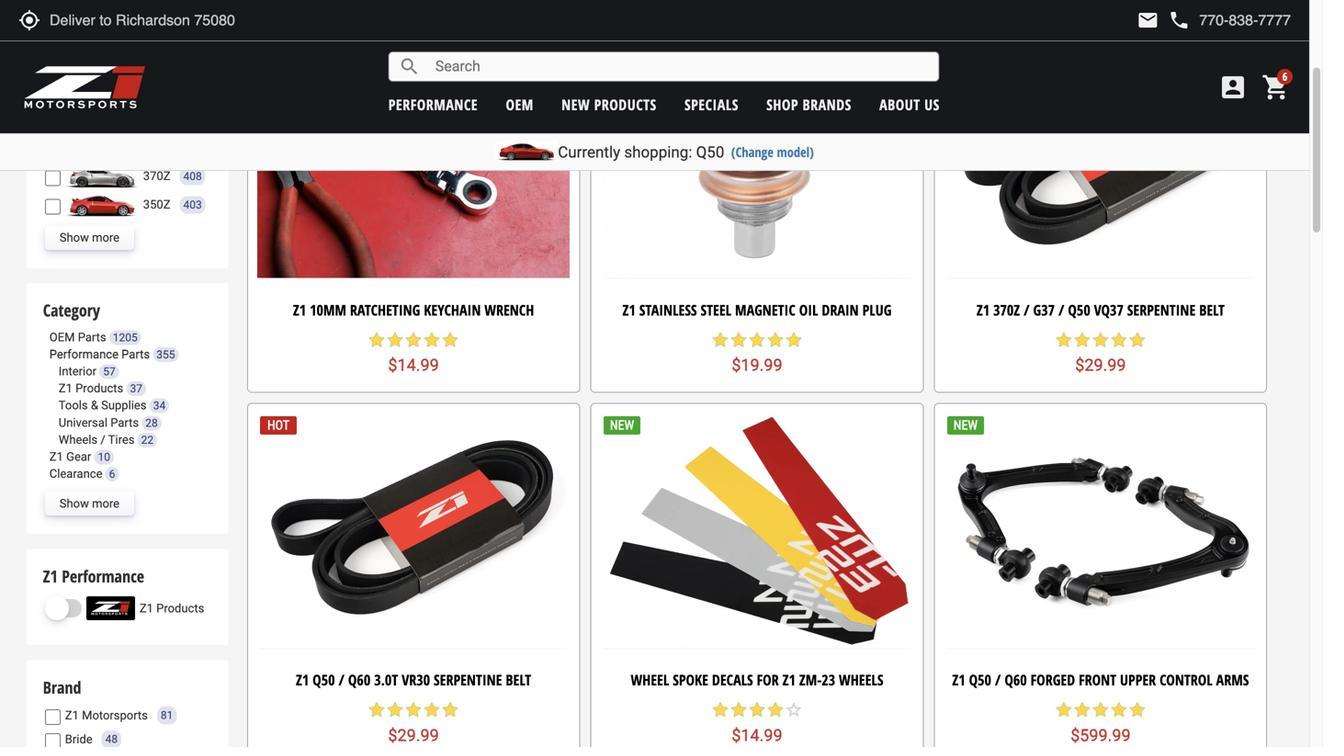 Task type: locate. For each thing, give the bounding box(es) containing it.
z1 for z1 10mm ratcheting keychain wrench
[[293, 300, 306, 320]]

1 vertical spatial oem
[[49, 330, 75, 344]]

star star star star star $29.99 down z1 q50 / q60 3.0t vr30 serpentine belt
[[368, 701, 460, 745]]

show for model
[[60, 231, 89, 245]]

products
[[595, 95, 657, 114]]

1 q60 from the left
[[348, 670, 371, 690]]

2 vertical spatial parts
[[111, 416, 139, 430]]

1 horizontal spatial $29.99
[[1076, 356, 1127, 375]]

1 vertical spatial $14.99
[[732, 726, 783, 745]]

0 vertical spatial wheels
[[59, 433, 98, 447]]

0 vertical spatial show more
[[60, 231, 120, 245]]

new products link
[[562, 95, 657, 114]]

0 horizontal spatial wheels
[[59, 433, 98, 447]]

spoke
[[673, 670, 709, 690]]

0 horizontal spatial star star star star star $29.99
[[368, 701, 460, 745]]

0 horizontal spatial q60
[[348, 670, 371, 690]]

370z left the g37
[[994, 300, 1021, 320]]

1 vertical spatial show more
[[60, 497, 120, 511]]

model
[[43, 49, 84, 72]]

show more down nissan 350z z33 2003 2004 2005 2006 2007 2008 2009 vq35de 3.5l revup rev up vq35hr nismo z1 motorsports image at the top left
[[60, 231, 120, 245]]

nissan 370z z34 2009 2010 2011 2012 2013 2014 2015 2016 2017 2018 2019 3.7l vq37vhr vhr nismo z1 motorsports image
[[65, 164, 139, 188]]

star star star star star $14.99
[[368, 331, 460, 375]]

34
[[153, 400, 166, 413]]

z1 for z1 q50 / q60 forged front upper control arms
[[953, 670, 966, 690]]

0 horizontal spatial $14.99
[[388, 356, 439, 375]]

shop brands link
[[767, 95, 852, 114]]

355
[[157, 348, 175, 361]]

23
[[822, 670, 836, 690]]

motorsports
[[82, 709, 148, 723]]

/ left forged
[[996, 670, 1002, 690]]

$14.99 inside star star star star star $14.99
[[388, 356, 439, 375]]

products inside category oem parts 1205 performance parts 355 interior 57 z1 products 37 tools & supplies 34 universal parts 28 wheels / tires 22 z1 gear 10 clearance 6
[[75, 382, 123, 395]]

more down 6
[[92, 497, 120, 511]]

1 horizontal spatial $14.99
[[732, 726, 783, 745]]

oem down category
[[49, 330, 75, 344]]

/ inside category oem parts 1205 performance parts 355 interior 57 z1 products 37 tools & supplies 34 universal parts 28 wheels / tires 22 z1 gear 10 clearance 6
[[101, 433, 105, 447]]

account_box
[[1219, 73, 1249, 102]]

0 vertical spatial $29.99
[[1076, 356, 1127, 375]]

q60 left 3.0t on the bottom left of the page
[[348, 670, 371, 690]]

show down clearance
[[60, 497, 89, 511]]

$29.99
[[1076, 356, 1127, 375], [388, 726, 439, 745]]

vr30
[[402, 670, 430, 690]]

22
[[141, 434, 154, 447]]

$29.99 down z1 q50 / q60 3.0t vr30 serpentine belt
[[388, 726, 439, 745]]

my_location
[[18, 9, 40, 31]]

1 vertical spatial $29.99
[[388, 726, 439, 745]]

/ left 3.0t on the bottom left of the page
[[339, 670, 345, 690]]

$14.99 for decals
[[732, 726, 783, 745]]

$14.99 down z1 10mm ratcheting keychain wrench
[[388, 356, 439, 375]]

None checkbox
[[45, 199, 60, 215], [45, 710, 60, 726], [45, 734, 60, 747], [45, 199, 60, 215], [45, 710, 60, 726], [45, 734, 60, 747]]

0 vertical spatial $14.99
[[388, 356, 439, 375]]

control
[[1160, 670, 1213, 690]]

forged
[[1031, 670, 1076, 690]]

q60
[[348, 670, 371, 690], [1005, 670, 1028, 690]]

currently
[[558, 143, 621, 161]]

oil
[[800, 300, 819, 320]]

about
[[880, 95, 921, 114]]

performance up z1 products
[[62, 565, 144, 588]]

0 vertical spatial 370z
[[143, 169, 171, 183]]

z1
[[293, 300, 306, 320], [623, 300, 636, 320], [977, 300, 990, 320], [59, 382, 73, 395], [49, 450, 63, 464], [43, 565, 58, 588], [140, 602, 153, 615], [296, 670, 309, 690], [783, 670, 796, 690], [953, 670, 966, 690], [65, 709, 79, 723]]

parts down supplies
[[111, 416, 139, 430]]

1 horizontal spatial q60
[[1005, 670, 1028, 690]]

show more button down nissan 350z z33 2003 2004 2005 2006 2007 2008 2009 vq35de 3.5l revup rev up vq35hr nismo z1 motorsports image at the top left
[[45, 226, 134, 250]]

show more button for category
[[45, 492, 134, 516]]

1 vertical spatial 370z
[[994, 300, 1021, 320]]

/
[[1024, 300, 1030, 320], [1059, 300, 1065, 320], [101, 433, 105, 447], [339, 670, 345, 690], [996, 670, 1002, 690]]

oem
[[506, 95, 534, 114], [49, 330, 75, 344]]

1 horizontal spatial oem
[[506, 95, 534, 114]]

1 vertical spatial star star star star star $29.99
[[368, 701, 460, 745]]

0 vertical spatial parts
[[78, 330, 106, 344]]

1 horizontal spatial star star star star star $29.99
[[1055, 331, 1147, 375]]

2 more from the top
[[92, 497, 120, 511]]

370z
[[143, 169, 171, 183], [994, 300, 1021, 320]]

star star star star star $29.99 for vr30
[[368, 701, 460, 745]]

/ for z1 q50 / q60 forged front upper control arms
[[996, 670, 1002, 690]]

1 horizontal spatial 370z
[[994, 300, 1021, 320]]

wheels right 23
[[839, 670, 884, 690]]

shopping_cart link
[[1258, 73, 1292, 102]]

1 horizontal spatial serpentine
[[1128, 300, 1196, 320]]

$14.99 down wheel spoke decals for z1 zm-23 wheels
[[732, 726, 783, 745]]

81
[[161, 709, 173, 722]]

1 horizontal spatial belt
[[1200, 300, 1225, 320]]

None checkbox
[[45, 85, 60, 101], [45, 170, 60, 186], [45, 85, 60, 101], [45, 170, 60, 186]]

0 horizontal spatial oem
[[49, 330, 75, 344]]

$29.99 down z1 370z / g37 / q50 vq37 serpentine belt
[[1076, 356, 1127, 375]]

specials link
[[685, 95, 739, 114]]

$14.99 inside star star star star star_border $14.99
[[732, 726, 783, 745]]

1 show more from the top
[[60, 231, 120, 245]]

/ left the g37
[[1024, 300, 1030, 320]]

wrench
[[485, 300, 534, 320]]

model)
[[777, 143, 814, 161]]

$14.99
[[388, 356, 439, 375], [732, 726, 783, 745]]

/ up 10
[[101, 433, 105, 447]]

2 show more button from the top
[[45, 492, 134, 516]]

clear refinements button
[[40, 0, 185, 21]]

wheels up gear on the bottom of page
[[59, 433, 98, 447]]

0 vertical spatial serpentine
[[1128, 300, 1196, 320]]

3.0t
[[374, 670, 398, 690]]

products
[[75, 382, 123, 395], [156, 602, 204, 615]]

0 vertical spatial performance
[[49, 348, 119, 361]]

wheels
[[59, 433, 98, 447], [839, 670, 884, 690]]

nissan 350z z33 2003 2004 2005 2006 2007 2008 2009 vq35de 3.5l revup rev up vq35hr nismo z1 motorsports image
[[65, 193, 139, 217]]

1 vertical spatial parts
[[122, 348, 150, 361]]

2 q60 from the left
[[1005, 670, 1028, 690]]

clearance
[[49, 467, 102, 481]]

1 vertical spatial show more button
[[45, 492, 134, 516]]

parts
[[78, 330, 106, 344], [122, 348, 150, 361], [111, 416, 139, 430]]

z1 for z1 370z / g37 / q50 vq37 serpentine belt
[[977, 300, 990, 320]]

2 show more from the top
[[60, 497, 120, 511]]

$14.99 for ratcheting
[[388, 356, 439, 375]]

show for category
[[60, 497, 89, 511]]

show
[[60, 231, 89, 245], [60, 497, 89, 511]]

star
[[368, 331, 386, 349], [386, 331, 405, 349], [405, 331, 423, 349], [423, 331, 441, 349], [441, 331, 460, 349], [712, 331, 730, 349], [730, 331, 748, 349], [748, 331, 767, 349], [767, 331, 785, 349], [785, 331, 804, 349], [1055, 331, 1074, 349], [1074, 331, 1092, 349], [1092, 331, 1111, 349], [1111, 331, 1129, 349], [1129, 331, 1147, 349], [368, 701, 386, 720], [386, 701, 405, 720], [405, 701, 423, 720], [423, 701, 441, 720], [441, 701, 460, 720], [712, 701, 730, 720], [730, 701, 748, 720], [748, 701, 767, 720], [767, 701, 785, 720], [1055, 701, 1074, 720], [1074, 701, 1092, 720], [1092, 701, 1111, 720], [1111, 701, 1129, 720], [1129, 701, 1147, 720]]

refinements
[[92, 0, 170, 18]]

z1 q50 / q60 3.0t vr30 serpentine belt
[[296, 670, 532, 690]]

0 horizontal spatial belt
[[506, 670, 532, 690]]

star star star star star $29.99 down z1 370z / g37 / q50 vq37 serpentine belt
[[1055, 331, 1147, 375]]

0 horizontal spatial serpentine
[[434, 670, 502, 690]]

show more button down clearance
[[45, 492, 134, 516]]

0 horizontal spatial products
[[75, 382, 123, 395]]

1 vertical spatial wheels
[[839, 670, 884, 690]]

1 vertical spatial more
[[92, 497, 120, 511]]

1 show more button from the top
[[45, 226, 134, 250]]

parts left 1205
[[78, 330, 106, 344]]

show more for category
[[60, 497, 120, 511]]

serpentine right vr30 on the left bottom of page
[[434, 670, 502, 690]]

10mm
[[310, 300, 347, 320]]

performance up the interior
[[49, 348, 119, 361]]

0 horizontal spatial $29.99
[[388, 726, 439, 745]]

z1 motorsports
[[65, 709, 148, 723]]

performance
[[389, 95, 478, 114]]

0 vertical spatial show
[[60, 231, 89, 245]]

performance link
[[389, 95, 478, 114]]

z1 for z1 q50 / q60 3.0t vr30 serpentine belt
[[296, 670, 309, 690]]

0 vertical spatial products
[[75, 382, 123, 395]]

q60 left forged
[[1005, 670, 1028, 690]]

1 more from the top
[[92, 231, 120, 245]]

show down nissan 350z z33 2003 2004 2005 2006 2007 2008 2009 vq35de 3.5l revup rev up vq35hr nismo z1 motorsports image at the top left
[[60, 231, 89, 245]]

370z up 350z
[[143, 169, 171, 183]]

phone link
[[1169, 9, 1292, 31]]

more
[[92, 231, 120, 245], [92, 497, 120, 511]]

1 vertical spatial products
[[156, 602, 204, 615]]

0 vertical spatial show more button
[[45, 226, 134, 250]]

oem link
[[506, 95, 534, 114]]

2 show from the top
[[60, 497, 89, 511]]

show more button
[[45, 226, 134, 250], [45, 492, 134, 516]]

oem left the new
[[506, 95, 534, 114]]

show more button for model
[[45, 226, 134, 250]]

$29.99 for vr30
[[388, 726, 439, 745]]

1 show from the top
[[60, 231, 89, 245]]

serpentine
[[1128, 300, 1196, 320], [434, 670, 502, 690]]

0 vertical spatial star star star star star $29.99
[[1055, 331, 1147, 375]]

parts down 1205
[[122, 348, 150, 361]]

zm-
[[800, 670, 822, 690]]

z1 performance
[[43, 565, 144, 588]]

serpentine right vq37
[[1128, 300, 1196, 320]]

q60 for forged
[[1005, 670, 1028, 690]]

infiniti g37 coupe sedan convertible v36 cv36 hv36 skyline 2008 2009 2010 2011 2012 2013 3.7l vq37vhr z1 motorsports image
[[65, 136, 139, 160]]

star star star star star $29.99 for q50
[[1055, 331, 1147, 375]]

z1 for z1 stainless steel magnetic oil drain plug
[[623, 300, 636, 320]]

magnetic
[[736, 300, 796, 320]]

show more down clearance
[[60, 497, 120, 511]]

shop
[[767, 95, 799, 114]]

0 vertical spatial more
[[92, 231, 120, 245]]

more down nissan 350z z33 2003 2004 2005 2006 2007 2008 2009 vq35de 3.5l revup rev up vq35hr nismo z1 motorsports image at the top left
[[92, 231, 120, 245]]

1 vertical spatial show
[[60, 497, 89, 511]]

currently shopping: q50 (change model)
[[558, 143, 814, 161]]

ratcheting
[[350, 300, 420, 320]]



Task type: describe. For each thing, give the bounding box(es) containing it.
q50 right infiniti q50 sedan hybrid v37 2014 2015 2016 2017 2018 2019 2020 vq37vhr 2.0t 3.0t 3.7l red sport redsport vr30ddtt z1 motorsports image
[[143, 84, 165, 98]]

front
[[1079, 670, 1117, 690]]

z1 370z / g37 / q50 vq37 serpentine belt
[[977, 300, 1225, 320]]

supplies
[[101, 399, 147, 413]]

1205
[[113, 331, 138, 344]]

350z
[[143, 198, 171, 212]]

wheels inside category oem parts 1205 performance parts 355 interior 57 z1 products 37 tools & supplies 34 universal parts 28 wheels / tires 22 z1 gear 10 clearance 6
[[59, 433, 98, 447]]

account_box link
[[1215, 73, 1253, 102]]

for
[[757, 670, 779, 690]]

brand
[[43, 677, 81, 699]]

10
[[98, 451, 110, 464]]

z1 for z1 products
[[140, 602, 153, 615]]

new products
[[562, 95, 657, 114]]

$599.99
[[1071, 726, 1131, 745]]

performance inside category oem parts 1205 performance parts 355 interior 57 z1 products 37 tools & supplies 34 universal parts 28 wheels / tires 22 z1 gear 10 clearance 6
[[49, 348, 119, 361]]

z1 motorsports logo image
[[23, 64, 147, 110]]

z1 q50 / q60 forged front upper control arms
[[953, 670, 1250, 690]]

tools
[[59, 399, 88, 413]]

q50 left (change
[[697, 143, 725, 161]]

drain
[[822, 300, 859, 320]]

more for model
[[92, 231, 120, 245]]

1 vertical spatial performance
[[62, 565, 144, 588]]

shopping_cart
[[1262, 73, 1292, 102]]

decals
[[712, 670, 754, 690]]

us
[[925, 95, 940, 114]]

/ right the g37
[[1059, 300, 1065, 320]]

403
[[183, 198, 202, 211]]

category
[[43, 299, 100, 322]]

q50 left vq37
[[1069, 300, 1091, 320]]

$19.99
[[732, 356, 783, 375]]

arms
[[1217, 670, 1250, 690]]

clear
[[54, 0, 88, 18]]

z1 products
[[140, 602, 204, 615]]

1 horizontal spatial products
[[156, 602, 204, 615]]

q60 for 3.0t
[[348, 670, 371, 690]]

wheel
[[631, 670, 670, 690]]

steel
[[701, 300, 732, 320]]

new
[[562, 95, 590, 114]]

z1 10mm ratcheting keychain wrench
[[293, 300, 534, 320]]

category oem parts 1205 performance parts 355 interior 57 z1 products 37 tools & supplies 34 universal parts 28 wheels / tires 22 z1 gear 10 clearance 6
[[43, 299, 175, 481]]

48
[[105, 733, 118, 746]]

search
[[399, 56, 421, 78]]

brands
[[803, 95, 852, 114]]

interior
[[59, 365, 97, 378]]

clear refinements
[[54, 0, 170, 18]]

mail
[[1138, 9, 1160, 31]]

Search search field
[[421, 52, 939, 81]]

show more for model
[[60, 231, 120, 245]]

/ for z1 q50 / q60 3.0t vr30 serpentine belt
[[339, 670, 345, 690]]

phone
[[1169, 9, 1191, 31]]

star star star star star $599.99
[[1055, 701, 1147, 745]]

q50 left forged
[[970, 670, 992, 690]]

shop brands
[[767, 95, 852, 114]]

(change
[[732, 143, 774, 161]]

plug
[[863, 300, 892, 320]]

mail phone
[[1138, 9, 1191, 31]]

vq37
[[1095, 300, 1124, 320]]

z1 stainless steel magnetic oil drain plug
[[623, 300, 892, 320]]

57
[[103, 366, 116, 378]]

28
[[146, 417, 158, 430]]

0 horizontal spatial 370z
[[143, 169, 171, 183]]

1 vertical spatial serpentine
[[434, 670, 502, 690]]

keychain
[[424, 300, 481, 320]]

/ for z1 370z / g37 / q50 vq37 serpentine belt
[[1024, 300, 1030, 320]]

stainless
[[640, 300, 697, 320]]

$29.99 for q50
[[1076, 356, 1127, 375]]

z1 for z1 motorsports
[[65, 709, 79, 723]]

0 vertical spatial oem
[[506, 95, 534, 114]]

6
[[109, 468, 115, 481]]

bride
[[65, 733, 93, 746]]

infiniti q50 sedan hybrid v37 2014 2015 2016 2017 2018 2019 2020 vq37vhr 2.0t 3.0t 3.7l red sport redsport vr30ddtt z1 motorsports image
[[65, 79, 139, 103]]

1 vertical spatial belt
[[506, 670, 532, 690]]

0 vertical spatial belt
[[1200, 300, 1225, 320]]

star_border
[[785, 701, 804, 720]]

specials
[[685, 95, 739, 114]]

about us link
[[880, 95, 940, 114]]

408
[[183, 170, 202, 183]]

more for category
[[92, 497, 120, 511]]

star star star star star $19.99
[[712, 331, 804, 375]]

star star star star star_border $14.99
[[712, 701, 804, 745]]

q50 left 3.0t on the bottom left of the page
[[313, 670, 335, 690]]

1 horizontal spatial wheels
[[839, 670, 884, 690]]

oem inside category oem parts 1205 performance parts 355 interior 57 z1 products 37 tools & supplies 34 universal parts 28 wheels / tires 22 z1 gear 10 clearance 6
[[49, 330, 75, 344]]

z1 for z1 performance
[[43, 565, 58, 588]]

37
[[130, 383, 142, 395]]

gear
[[66, 450, 91, 464]]

&
[[91, 399, 98, 413]]

shopping:
[[625, 143, 693, 161]]

mail link
[[1138, 9, 1160, 31]]

universal
[[59, 416, 108, 430]]

(change model) link
[[732, 143, 814, 161]]

g37
[[1034, 300, 1055, 320]]

2023 nissan z image
[[65, 107, 139, 131]]

wheel spoke decals for z1 zm-23 wheels
[[631, 670, 884, 690]]

tires
[[108, 433, 135, 447]]



Task type: vqa. For each thing, say whether or not it's contained in the screenshot.
performance link
yes



